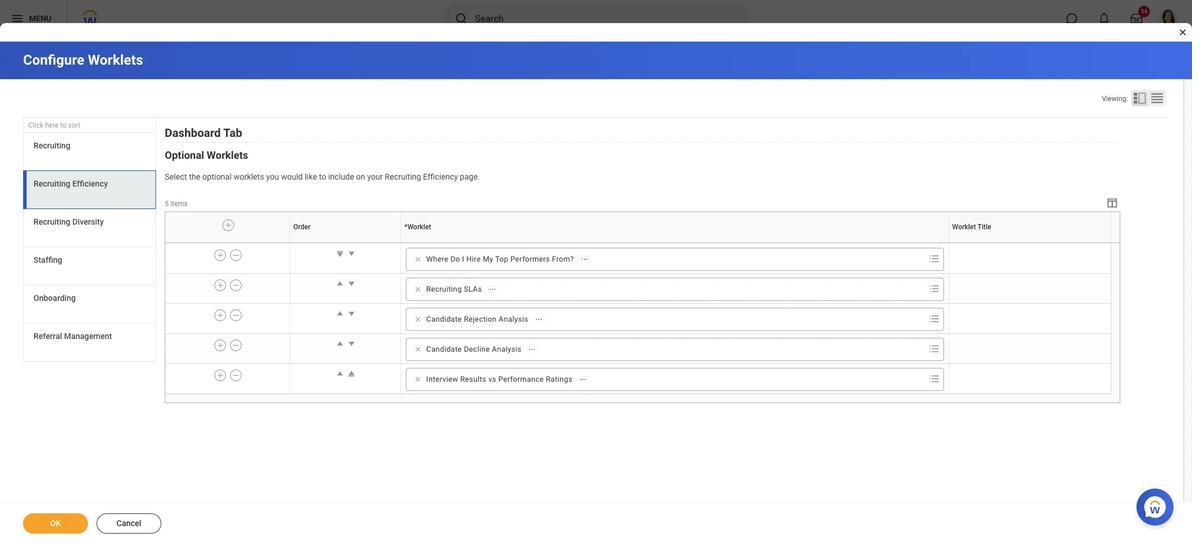 Task type: vqa. For each thing, say whether or not it's contained in the screenshot.
related actions icon inside the Where Do I Hire My Top Performers From?, Press Delete To Clear Value. "option"
yes



Task type: describe. For each thing, give the bounding box(es) containing it.
list box inside "configure worklets" main content
[[23, 133, 156, 362]]

2 plus image from the top
[[216, 311, 224, 321]]

worklet title
[[953, 224, 992, 232]]

recruiting slas
[[427, 285, 482, 294]]

candidate for candidate rejection analysis
[[427, 315, 462, 324]]

configure worklets dialog
[[0, 0, 1193, 545]]

related actions image for candidate decline analysis
[[528, 346, 536, 354]]

include
[[328, 172, 354, 182]]

ok
[[50, 520, 61, 529]]

worklet column header
[[401, 243, 950, 244]]

i
[[462, 255, 465, 264]]

* worklet
[[405, 224, 431, 232]]

dashboard
[[165, 126, 221, 140]]

staffing
[[34, 256, 62, 265]]

prompts image
[[928, 252, 942, 266]]

0 vertical spatial title
[[978, 224, 992, 232]]

candidate rejection analysis, press delete to clear value. option
[[410, 313, 549, 327]]

candidate for candidate decline analysis
[[427, 345, 462, 354]]

configure worklets
[[23, 52, 143, 68]]

interview
[[427, 375, 459, 384]]

page.
[[460, 172, 480, 182]]

performance
[[499, 375, 544, 384]]

close configure worklets image
[[1179, 28, 1188, 37]]

prompts image for recruiting slas
[[928, 282, 942, 296]]

caret down image for minus image for candidate decline analysis
[[346, 338, 357, 350]]

you
[[266, 172, 279, 182]]

interview results vs performance ratings element
[[427, 375, 573, 385]]

diversity
[[72, 218, 104, 227]]

plus image for worklet
[[224, 221, 232, 231]]

row element containing interview results vs performance ratings
[[165, 364, 1112, 394]]

would
[[281, 172, 303, 182]]

ok button
[[23, 514, 88, 535]]

5 items
[[165, 200, 188, 208]]

cancel button
[[97, 514, 161, 535]]

navigation pane region
[[23, 118, 156, 365]]

interview results vs performance ratings
[[427, 375, 573, 384]]

caret up image for recruiting slas's minus image's caret down icon
[[334, 278, 346, 290]]

referral management
[[34, 332, 112, 341]]

recruiting slas element
[[427, 285, 482, 295]]

caret down image for minus icon related to candidate
[[346, 308, 357, 320]]

candidate decline analysis element
[[427, 345, 522, 355]]

where do i hire my top performers from?, press delete to clear value. option
[[410, 253, 595, 267]]

vs
[[489, 375, 497, 384]]

2 caret up image from the top
[[334, 368, 346, 380]]

order column header
[[290, 243, 401, 244]]

minus image for candidate decline analysis
[[232, 341, 240, 351]]

prompts image for candidate rejection analysis
[[928, 312, 942, 326]]

items
[[170, 200, 188, 208]]

select the optional worklets you would like to include on your recruiting efficiency page.
[[165, 172, 480, 182]]

hire
[[467, 255, 481, 264]]

optional worklets
[[165, 149, 248, 161]]

1 caret up image from the top
[[334, 338, 346, 350]]

configure worklets main content
[[0, 42, 1193, 545]]

viewing:
[[1103, 95, 1129, 103]]

row element containing recruiting slas
[[165, 274, 1112, 304]]

from?
[[552, 255, 574, 264]]

order for order
[[294, 224, 311, 232]]

optional
[[165, 149, 204, 161]]

caret down image for first minus image from the top of the optional worklets group
[[346, 248, 357, 260]]

plus image for where do i hire my top performers from?
[[216, 250, 224, 261]]

recruiting for recruiting efficiency
[[34, 179, 70, 189]]

caret down image for recruiting slas's minus image
[[346, 278, 357, 290]]

decline
[[464, 345, 490, 354]]

x small image for where do i hire my top performers from?
[[413, 254, 424, 265]]

viewing: option group
[[1103, 90, 1170, 109]]

optional worklets button
[[165, 149, 248, 161]]



Task type: locate. For each thing, give the bounding box(es) containing it.
prompts image for candidate decline analysis
[[928, 342, 942, 356]]

recruiting left slas
[[427, 285, 462, 294]]

interview results vs performance ratings, press delete to clear value. option
[[410, 373, 593, 387]]

1 horizontal spatial to
[[319, 172, 326, 182]]

related actions image inside the candidate rejection analysis, press delete to clear value. 'option'
[[535, 316, 543, 324]]

2 vertical spatial x small image
[[413, 344, 424, 356]]

1 vertical spatial to
[[319, 172, 326, 182]]

candidate inside option
[[427, 345, 462, 354]]

row element containing where do i hire my top performers from?
[[165, 244, 1112, 274]]

2 prompts image from the top
[[928, 312, 942, 326]]

related actions image
[[489, 286, 497, 294], [535, 316, 543, 324], [528, 346, 536, 354], [579, 376, 587, 384]]

3 prompts image from the top
[[928, 342, 942, 356]]

slas
[[464, 285, 482, 294]]

2 caret down image from the top
[[346, 338, 357, 350]]

list box containing recruiting
[[23, 133, 156, 362]]

1 vertical spatial x small image
[[413, 314, 424, 326]]

ratings
[[546, 375, 573, 384]]

search image
[[454, 12, 468, 25]]

caret up image
[[334, 278, 346, 290], [334, 308, 346, 320]]

1 caret down image from the top
[[346, 248, 357, 260]]

1 vertical spatial title
[[1031, 243, 1032, 244]]

1 horizontal spatial title
[[1031, 243, 1032, 244]]

related actions image inside interview results vs performance ratings, press delete to clear value. option
[[579, 376, 587, 384]]

minus image for recruiting slas
[[232, 281, 240, 291]]

caret down image down caret bottom image
[[346, 278, 357, 290]]

3 minus image from the top
[[232, 341, 240, 351]]

select
[[165, 172, 187, 182]]

analysis right decline
[[492, 345, 522, 354]]

caret bottom image
[[334, 248, 346, 260]]

x small image for candidate decline analysis
[[413, 344, 424, 356]]

inbox large image
[[1132, 13, 1143, 24]]

my
[[483, 255, 494, 264]]

to left sort
[[60, 122, 66, 130]]

related actions image inside candidate decline analysis, press delete to clear value. option
[[528, 346, 536, 354]]

0 vertical spatial caret up image
[[334, 278, 346, 290]]

profile logan mcneil element
[[1154, 6, 1186, 31]]

click here to sort button
[[23, 118, 156, 133]]

1 x small image from the top
[[413, 254, 424, 265]]

Toggle to List Detail view radio
[[1132, 90, 1149, 106]]

1 prompts image from the top
[[928, 282, 942, 296]]

2 caret up image from the top
[[334, 308, 346, 320]]

your
[[367, 172, 383, 182]]

candidate inside 'option'
[[427, 315, 462, 324]]

0 vertical spatial caret down image
[[346, 248, 357, 260]]

recruiting left diversity
[[34, 218, 70, 227]]

efficiency inside optional worklets group
[[423, 172, 458, 182]]

worklet
[[408, 224, 431, 232], [953, 224, 977, 232], [675, 243, 677, 244], [1029, 243, 1031, 244]]

worklets for configure worklets
[[88, 52, 143, 68]]

dashboard tab
[[165, 126, 242, 140]]

like
[[305, 172, 317, 182]]

the
[[189, 172, 201, 182]]

2 x small image from the top
[[413, 314, 424, 326]]

recruiting for recruiting diversity
[[34, 218, 70, 227]]

x small image left "interview"
[[413, 374, 424, 386]]

caret up image
[[334, 338, 346, 350], [334, 368, 346, 380]]

order up order column header
[[294, 224, 311, 232]]

caret down image down order column header
[[346, 248, 357, 260]]

recruiting slas, press delete to clear value. option
[[410, 283, 503, 297]]

efficiency left page.
[[423, 172, 458, 182]]

2 candidate from the top
[[427, 345, 462, 354]]

4 row element from the top
[[165, 304, 1112, 334]]

worklet title column header
[[950, 243, 1112, 244]]

x small image inside interview results vs performance ratings, press delete to clear value. option
[[413, 374, 424, 386]]

plus image
[[224, 221, 232, 231], [216, 250, 224, 261], [216, 341, 224, 351], [216, 371, 224, 381]]

0 vertical spatial caret up image
[[334, 338, 346, 350]]

x small image for recruiting slas
[[413, 284, 424, 296]]

related actions image
[[581, 256, 589, 264]]

recruiting right your
[[385, 172, 421, 182]]

2 x small image from the top
[[413, 374, 424, 386]]

order
[[294, 224, 311, 232], [345, 243, 347, 244]]

to inside popup button
[[60, 122, 66, 130]]

1 horizontal spatial order
[[345, 243, 347, 244]]

0 vertical spatial minus image
[[232, 311, 240, 321]]

1 plus image from the top
[[216, 281, 224, 291]]

4 prompts image from the top
[[928, 373, 942, 386]]

candidate down 'recruiting slas' element
[[427, 315, 462, 324]]

cancel
[[117, 520, 141, 529]]

0 horizontal spatial title
[[978, 224, 992, 232]]

click here to sort
[[28, 122, 80, 130]]

recruiting
[[34, 141, 70, 151], [385, 172, 421, 182], [34, 179, 70, 189], [34, 218, 70, 227], [427, 285, 462, 294]]

row element
[[165, 212, 1114, 243], [165, 244, 1112, 274], [165, 274, 1112, 304], [165, 304, 1112, 334], [165, 334, 1112, 364], [165, 364, 1112, 394]]

analysis
[[499, 315, 529, 324], [492, 345, 522, 354]]

analysis for candidate decline analysis
[[492, 345, 522, 354]]

where do i hire my top performers from? element
[[427, 254, 574, 265]]

0 vertical spatial x small image
[[413, 284, 424, 296]]

order for order worklet worklet title
[[345, 243, 347, 244]]

candidate decline analysis, press delete to clear value. option
[[410, 343, 542, 357]]

1 vertical spatial caret down image
[[346, 278, 357, 290]]

caret down image
[[346, 248, 357, 260], [346, 278, 357, 290]]

recruiting up recruiting diversity
[[34, 179, 70, 189]]

candidate decline analysis
[[427, 345, 522, 354]]

recruiting inside option
[[427, 285, 462, 294]]

related actions image for recruiting slas
[[489, 286, 497, 294]]

efficiency up diversity
[[72, 179, 108, 189]]

configure
[[23, 52, 84, 68]]

1 minus image from the top
[[232, 311, 240, 321]]

0 vertical spatial minus image
[[232, 250, 240, 261]]

0 vertical spatial x small image
[[413, 254, 424, 265]]

top
[[496, 255, 509, 264]]

plus image
[[216, 281, 224, 291], [216, 311, 224, 321]]

worklets for optional worklets
[[207, 149, 248, 161]]

minus image for candidate
[[232, 311, 240, 321]]

0 horizontal spatial to
[[60, 122, 66, 130]]

row element containing order
[[165, 212, 1114, 243]]

tab
[[223, 126, 242, 140]]

x small image
[[413, 254, 424, 265], [413, 374, 424, 386]]

caret up image for caret down image corresponding to minus icon related to candidate
[[334, 308, 346, 320]]

do
[[451, 255, 460, 264]]

efficiency
[[423, 172, 458, 182], [72, 179, 108, 189]]

recruiting diversity
[[34, 218, 104, 227]]

x small image down recruiting slas, press delete to clear value. option
[[413, 314, 424, 326]]

optional
[[203, 172, 232, 182]]

0 vertical spatial worklets
[[88, 52, 143, 68]]

x small image left the where
[[413, 254, 424, 265]]

efficiency inside navigation pane region
[[72, 179, 108, 189]]

recruiting for recruiting slas
[[427, 285, 462, 294]]

where do i hire my top performers from?
[[427, 255, 574, 264]]

order up caret bottom image
[[345, 243, 347, 244]]

3 x small image from the top
[[413, 344, 424, 356]]

candidate
[[427, 315, 462, 324], [427, 345, 462, 354]]

x small image
[[413, 284, 424, 296], [413, 314, 424, 326], [413, 344, 424, 356]]

1 vertical spatial caret down image
[[346, 338, 357, 350]]

x small image for candidate rejection analysis
[[413, 314, 424, 326]]

0 horizontal spatial order
[[294, 224, 311, 232]]

0 vertical spatial analysis
[[499, 315, 529, 324]]

candidate up "interview"
[[427, 345, 462, 354]]

caret down image
[[346, 308, 357, 320], [346, 338, 357, 350]]

1 row element from the top
[[165, 212, 1114, 243]]

prompts image for interview results vs performance ratings
[[928, 373, 942, 386]]

1 vertical spatial analysis
[[492, 345, 522, 354]]

optional worklets group
[[165, 149, 1121, 404]]

0 vertical spatial plus image
[[216, 281, 224, 291]]

rejection
[[464, 315, 497, 324]]

1 vertical spatial worklets
[[207, 149, 248, 161]]

x small image left candidate decline analysis element
[[413, 344, 424, 356]]

row element containing candidate decline analysis
[[165, 334, 1112, 364]]

1 minus image from the top
[[232, 250, 240, 261]]

minus image
[[232, 311, 240, 321], [232, 371, 240, 381]]

recruiting for recruiting
[[34, 141, 70, 151]]

to
[[60, 122, 66, 130], [319, 172, 326, 182]]

to right like
[[319, 172, 326, 182]]

1 vertical spatial candidate
[[427, 345, 462, 354]]

1 vertical spatial caret up image
[[334, 368, 346, 380]]

analysis inside option
[[492, 345, 522, 354]]

recruiting efficiency
[[34, 179, 108, 189]]

0 horizontal spatial efficiency
[[72, 179, 108, 189]]

x small image left 'recruiting slas' element
[[413, 284, 424, 296]]

0 vertical spatial order
[[294, 224, 311, 232]]

minus image
[[232, 250, 240, 261], [232, 281, 240, 291], [232, 341, 240, 351]]

1 vertical spatial caret up image
[[334, 308, 346, 320]]

1 candidate from the top
[[427, 315, 462, 324]]

1 vertical spatial minus image
[[232, 281, 240, 291]]

0 vertical spatial to
[[60, 122, 66, 130]]

1 vertical spatial plus image
[[216, 311, 224, 321]]

on
[[356, 172, 365, 182]]

6 row element from the top
[[165, 364, 1112, 394]]

x small image for interview results vs performance ratings
[[413, 374, 424, 386]]

workday assistant region
[[1137, 485, 1179, 526]]

0 vertical spatial caret down image
[[346, 308, 357, 320]]

referral
[[34, 332, 62, 341]]

recruiting down here
[[34, 141, 70, 151]]

1 caret down image from the top
[[346, 308, 357, 320]]

order inside row element
[[294, 224, 311, 232]]

3 row element from the top
[[165, 274, 1112, 304]]

1 vertical spatial minus image
[[232, 371, 240, 381]]

*
[[405, 224, 408, 232]]

related actions image inside recruiting slas, press delete to clear value. option
[[489, 286, 497, 294]]

worklets inside group
[[207, 149, 248, 161]]

5
[[165, 200, 169, 208]]

candidate rejection analysis
[[427, 315, 529, 324]]

performers
[[511, 255, 550, 264]]

2 vertical spatial minus image
[[232, 341, 240, 351]]

1 horizontal spatial worklets
[[207, 149, 248, 161]]

2 minus image from the top
[[232, 371, 240, 381]]

results
[[461, 375, 487, 384]]

analysis right rejection
[[499, 315, 529, 324]]

2 minus image from the top
[[232, 281, 240, 291]]

1 horizontal spatial efficiency
[[423, 172, 458, 182]]

5 row element from the top
[[165, 334, 1112, 364]]

related actions image for candidate rejection analysis
[[535, 316, 543, 324]]

click
[[28, 122, 43, 130]]

Toggle to Grid view radio
[[1150, 90, 1166, 106]]

prompts image
[[928, 282, 942, 296], [928, 312, 942, 326], [928, 342, 942, 356], [928, 373, 942, 386]]

management
[[64, 332, 112, 341]]

minus image for interview
[[232, 371, 240, 381]]

2 row element from the top
[[165, 244, 1112, 274]]

title
[[978, 224, 992, 232], [1031, 243, 1032, 244]]

row element containing candidate rejection analysis
[[165, 304, 1112, 334]]

here
[[45, 122, 59, 130]]

sort
[[68, 122, 80, 130]]

worklets
[[88, 52, 143, 68], [207, 149, 248, 161]]

caret top image
[[346, 368, 357, 380]]

analysis for candidate rejection analysis
[[499, 315, 529, 324]]

analysis inside 'option'
[[499, 315, 529, 324]]

plus image for interview results vs performance ratings
[[216, 371, 224, 381]]

2 caret down image from the top
[[346, 278, 357, 290]]

candidate rejection analysis element
[[427, 315, 529, 325]]

click to view/edit grid preferences image
[[1107, 197, 1119, 209]]

1 vertical spatial order
[[345, 243, 347, 244]]

worklets
[[234, 172, 264, 182]]

0 vertical spatial candidate
[[427, 315, 462, 324]]

list box
[[23, 133, 156, 362]]

notifications large image
[[1099, 13, 1111, 24]]

order worklet worklet title
[[345, 243, 1032, 244]]

related actions image for interview results vs performance ratings
[[579, 376, 587, 384]]

to inside optional worklets group
[[319, 172, 326, 182]]

1 caret up image from the top
[[334, 278, 346, 290]]

1 x small image from the top
[[413, 284, 424, 296]]

where
[[427, 255, 449, 264]]

onboarding
[[34, 294, 76, 303]]

1 vertical spatial x small image
[[413, 374, 424, 386]]

0 horizontal spatial worklets
[[88, 52, 143, 68]]



